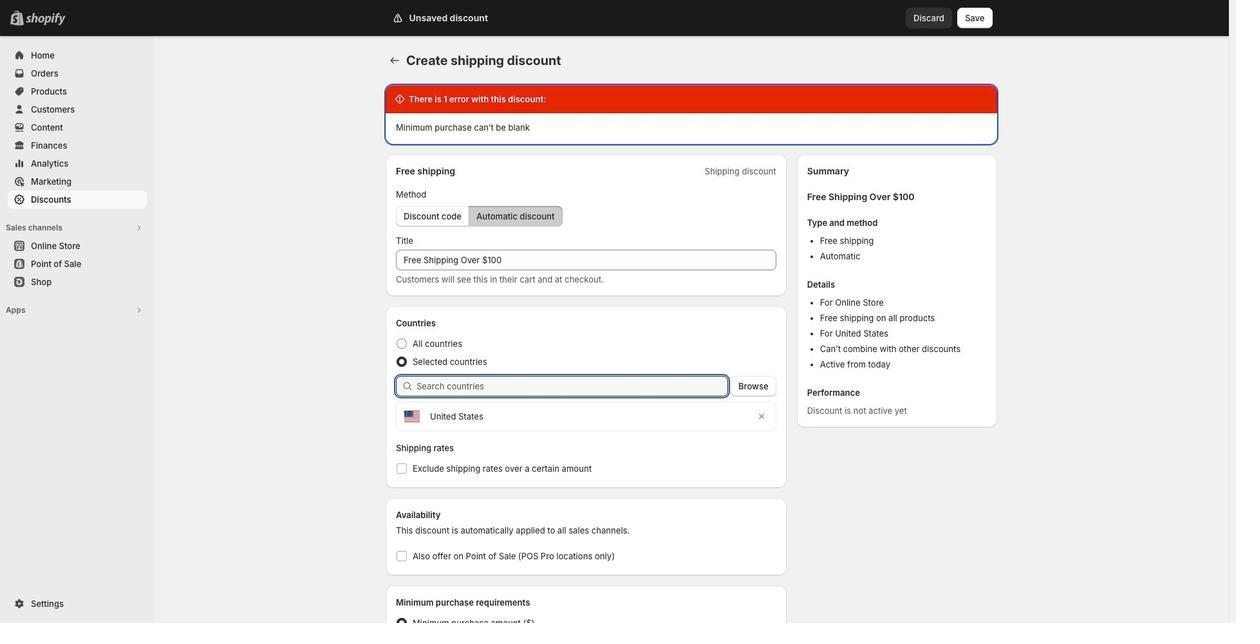 Task type: locate. For each thing, give the bounding box(es) containing it.
None text field
[[396, 250, 776, 270]]

shopify image
[[26, 13, 66, 26]]



Task type: describe. For each thing, give the bounding box(es) containing it.
Search countries text field
[[417, 376, 728, 397]]



Task type: vqa. For each thing, say whether or not it's contained in the screenshot.
Shopify image
yes



